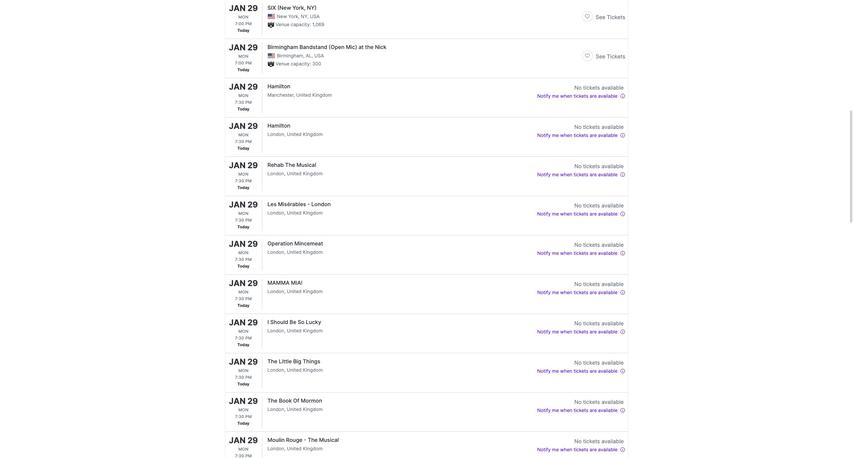 Task type: locate. For each thing, give the bounding box(es) containing it.
0 vertical spatial jan 29 mon 7:00 pm today
[[229, 3, 258, 33]]

when for little
[[560, 369, 573, 374]]

jan 29 mon 7:30 pm today
[[229, 82, 258, 112], [229, 121, 258, 151], [229, 161, 258, 190], [229, 200, 258, 230], [229, 239, 258, 269], [229, 279, 258, 308], [229, 318, 258, 348], [229, 358, 258, 387], [229, 397, 258, 427]]

no for mincemeat
[[575, 242, 582, 249]]

8 mon from the top
[[238, 290, 249, 295]]

are
[[590, 93, 597, 99], [590, 133, 597, 138], [590, 172, 597, 178], [590, 211, 597, 217], [590, 251, 597, 256], [590, 290, 597, 296], [590, 329, 597, 335], [590, 369, 597, 374], [590, 408, 597, 414], [590, 447, 597, 453]]

ny)
[[307, 4, 317, 11]]

0 vertical spatial capacity:
[[291, 22, 311, 27]]

me
[[552, 93, 559, 99], [552, 133, 559, 138], [552, 172, 559, 178], [552, 211, 559, 217], [552, 251, 559, 256], [552, 290, 559, 296], [552, 329, 559, 335], [552, 369, 559, 374], [552, 408, 559, 414], [552, 447, 559, 453]]

jan 29 mon 7:00 pm today left us national flag image
[[229, 3, 258, 33]]

4 notify me when tickets are available button from the top
[[537, 210, 625, 218]]

3 mon from the top
[[238, 93, 249, 98]]

7 jan 29 mon 7:30 pm today from the top
[[229, 318, 258, 348]]

musical inside rehab the musical london, united kingdom
[[297, 162, 316, 169]]

united inside the book of mormon london, united kingdom
[[287, 407, 302, 413]]

3 today from the top
[[238, 107, 250, 112]]

i should be so lucky london, united kingdom
[[268, 319, 323, 334]]

hamilton for hamilton london, united kingdom
[[268, 122, 291, 129]]

venue
[[276, 22, 290, 27], [276, 61, 290, 67]]

jan 29 mon 7:00 pm today
[[229, 3, 258, 33], [229, 43, 258, 72]]

0 vertical spatial hamilton
[[268, 83, 291, 90]]

8 pm from the top
[[245, 297, 252, 302]]

operation
[[268, 241, 293, 247]]

4 7:30 from the top
[[235, 218, 244, 223]]

london, down mamma
[[268, 289, 286, 295]]

jan 29 mon 7:00 pm today left us national flag icon
[[229, 43, 258, 72]]

10 notify from the top
[[537, 447, 551, 453]]

11 29 from the top
[[248, 397, 258, 407]]

1 horizontal spatial musical
[[319, 437, 339, 444]]

kingdom inside i should be so lucky london, united kingdom
[[303, 328, 323, 334]]

london, inside the book of mormon london, united kingdom
[[268, 407, 286, 413]]

hamilton for hamilton manchester, united kingdom
[[268, 83, 291, 90]]

6 today from the top
[[238, 225, 250, 230]]

5 no tickets available from the top
[[575, 242, 624, 249]]

mon for little
[[238, 369, 249, 374]]

0 vertical spatial usa
[[310, 13, 320, 19]]

today for little
[[238, 382, 250, 387]]

3 when from the top
[[560, 172, 573, 178]]

7 no from the top
[[575, 321, 582, 327]]

operation mincemeat london, united kingdom
[[268, 241, 323, 255]]

kingdom inside hamilton london, united kingdom
[[303, 132, 323, 137]]

8 notify me when tickets are available button from the top
[[537, 367, 625, 375]]

-
[[308, 201, 310, 208], [304, 437, 306, 444]]

notify me when tickets are available button for should
[[537, 328, 625, 336]]

capacity:
[[291, 22, 311, 27], [291, 61, 311, 67]]

york,
[[293, 4, 306, 11], [288, 13, 300, 19]]

pm for misérables
[[245, 218, 252, 223]]

notify for book
[[537, 408, 551, 414]]

mon for london,
[[238, 133, 249, 138]]

tooltip image for kingdom
[[620, 94, 625, 99]]

7:00
[[235, 21, 244, 26], [235, 61, 244, 66]]

birmingham
[[268, 44, 298, 50]]

2 jan from the top
[[229, 43, 246, 52]]

mamma mia! london, united kingdom
[[268, 280, 323, 295]]

today for mia!
[[238, 303, 250, 308]]

jan for little
[[229, 358, 246, 367]]

3 tooltip image from the top
[[620, 212, 625, 217]]

united inside the little big things london, united kingdom
[[287, 368, 302, 373]]

0 vertical spatial see tickets
[[596, 14, 625, 21]]

7 notify from the top
[[537, 329, 551, 335]]

jan
[[229, 3, 246, 13], [229, 43, 246, 52], [229, 82, 246, 92], [229, 121, 246, 131], [229, 161, 246, 171], [229, 200, 246, 210], [229, 239, 246, 249], [229, 279, 246, 289], [229, 318, 246, 328], [229, 358, 246, 367], [229, 397, 246, 407], [229, 436, 246, 446]]

6 me from the top
[[552, 290, 559, 296]]

tickets
[[607, 14, 625, 21], [607, 53, 625, 60]]

3 no tickets available from the top
[[575, 163, 624, 170]]

2 no tickets available from the top
[[575, 124, 624, 131]]

1 vertical spatial hamilton
[[268, 122, 291, 129]]

1 jan 29 mon 7:30 pm today from the top
[[229, 82, 258, 112]]

0 vertical spatial york,
[[293, 4, 306, 11]]

1 vertical spatial musical
[[319, 437, 339, 444]]

1 vertical spatial venue
[[276, 61, 290, 67]]

us national flag image
[[268, 53, 275, 58]]

0 vertical spatial venue
[[276, 22, 290, 27]]

1 vertical spatial see tickets
[[596, 53, 625, 60]]

london, inside les misérables - london london, united kingdom
[[268, 210, 286, 216]]

london, inside hamilton london, united kingdom
[[268, 132, 286, 137]]

moulin
[[268, 437, 285, 444]]

book
[[279, 398, 292, 405]]

no for rouge
[[575, 439, 582, 445]]

tooltip image
[[620, 133, 625, 138], [620, 172, 625, 178], [620, 212, 625, 217], [620, 251, 625, 256], [620, 330, 625, 335]]

1 vertical spatial tickets
[[607, 53, 625, 60]]

hamilton inside hamilton manchester, united kingdom
[[268, 83, 291, 90]]

9 no tickets available from the top
[[575, 399, 624, 406]]

jan 29 mon 7:30 pm today for manchester,
[[229, 82, 258, 112]]

29 inside jan 29 mon
[[248, 436, 258, 446]]

1 vertical spatial 7:00
[[235, 61, 244, 66]]

5 mon from the top
[[238, 172, 249, 177]]

1 tooltip image from the top
[[620, 94, 625, 99]]

notify me when tickets are available for mincemeat
[[537, 251, 618, 256]]

at
[[359, 44, 364, 50]]

7 london, from the top
[[268, 368, 286, 373]]

3 tooltip image from the top
[[620, 369, 625, 374]]

7:30 for misérables
[[235, 218, 244, 223]]

the inside the book of mormon london, united kingdom
[[268, 398, 277, 405]]

3 7:30 from the top
[[235, 179, 244, 184]]

8 notify me when tickets are available from the top
[[537, 369, 618, 374]]

no tickets available
[[575, 84, 624, 91], [575, 124, 624, 131], [575, 163, 624, 170], [575, 202, 624, 209], [575, 242, 624, 249], [575, 281, 624, 288], [575, 321, 624, 327], [575, 360, 624, 367], [575, 399, 624, 406], [575, 439, 624, 445]]

kingdom inside hamilton manchester, united kingdom
[[312, 92, 332, 98]]

5 no from the top
[[575, 242, 582, 249]]

musical inside moulin rouge - the musical london, united kingdom
[[319, 437, 339, 444]]

4 notify me when tickets are available from the top
[[537, 211, 618, 217]]

london, up rehab
[[268, 132, 286, 137]]

29 for should
[[248, 318, 258, 328]]

notify for misérables
[[537, 211, 551, 217]]

london, inside moulin rouge - the musical london, united kingdom
[[268, 446, 286, 452]]

usa up 300
[[314, 53, 324, 59]]

notify
[[537, 93, 551, 99], [537, 133, 551, 138], [537, 172, 551, 178], [537, 211, 551, 217], [537, 251, 551, 256], [537, 290, 551, 296], [537, 329, 551, 335], [537, 369, 551, 374], [537, 408, 551, 414], [537, 447, 551, 453]]

1 vertical spatial jan 29 mon 7:00 pm today
[[229, 43, 258, 72]]

venue for birmingham
[[276, 61, 290, 67]]

today for manchester,
[[238, 107, 250, 112]]

notify for the
[[537, 172, 551, 178]]

big
[[293, 359, 301, 365]]

notify me when tickets are available
[[537, 93, 618, 99], [537, 133, 618, 138], [537, 172, 618, 178], [537, 211, 618, 217], [537, 251, 618, 256], [537, 290, 618, 296], [537, 329, 618, 335], [537, 369, 618, 374], [537, 408, 618, 414], [537, 447, 618, 453]]

jan 29 mon
[[229, 436, 258, 452]]

pm for mincemeat
[[245, 257, 252, 262]]

me for mincemeat
[[552, 251, 559, 256]]

when for misérables
[[560, 211, 573, 217]]

hamilton
[[268, 83, 291, 90], [268, 122, 291, 129]]

1 vertical spatial capacity:
[[291, 61, 311, 67]]

are for london,
[[590, 133, 597, 138]]

2 capacity: from the top
[[291, 61, 311, 67]]

notify me when tickets are available button for mia!
[[537, 289, 625, 297]]

9 when from the top
[[560, 408, 573, 414]]

six
[[268, 4, 276, 11]]

are for manchester,
[[590, 93, 597, 99]]

the
[[285, 162, 295, 169], [268, 359, 277, 365], [268, 398, 277, 405], [308, 437, 318, 444]]

the left book
[[268, 398, 277, 405]]

new
[[277, 13, 287, 19]]

7:30 for london,
[[235, 139, 244, 144]]

2 see from the top
[[596, 53, 606, 60]]

3 jan 29 mon 7:30 pm today from the top
[[229, 161, 258, 190]]

- for london
[[308, 201, 310, 208]]

11 today from the top
[[238, 421, 250, 427]]

3 me from the top
[[552, 172, 559, 178]]

london,
[[268, 132, 286, 137], [268, 171, 286, 177], [268, 210, 286, 216], [268, 250, 286, 255], [268, 289, 286, 295], [268, 328, 286, 334], [268, 368, 286, 373], [268, 407, 286, 413], [268, 446, 286, 452]]

jan 29 mon 7:00 pm today for six (new york, ny)
[[229, 3, 258, 33]]

1 notify me when tickets are available button from the top
[[537, 92, 625, 100]]

8 london, from the top
[[268, 407, 286, 413]]

no
[[575, 84, 582, 91], [575, 124, 582, 131], [575, 163, 582, 170], [575, 202, 582, 209], [575, 242, 582, 249], [575, 281, 582, 288], [575, 321, 582, 327], [575, 360, 582, 367], [575, 399, 582, 406], [575, 439, 582, 445]]

0 vertical spatial see
[[596, 14, 606, 21]]

jan for should
[[229, 318, 246, 328]]

notify me when tickets are available button for manchester,
[[537, 92, 625, 100]]

london, down little
[[268, 368, 286, 373]]

7 pm from the top
[[245, 257, 252, 262]]

0 vertical spatial musical
[[297, 162, 316, 169]]

notify me when tickets are available button for mincemeat
[[537, 249, 625, 257]]

0 vertical spatial tickets
[[607, 14, 625, 21]]

the inside rehab the musical london, united kingdom
[[285, 162, 295, 169]]

8 today from the top
[[238, 303, 250, 308]]

8 jan from the top
[[229, 279, 246, 289]]

mic)
[[346, 44, 357, 50]]

29
[[248, 3, 258, 13], [248, 43, 258, 52], [248, 82, 258, 92], [248, 121, 258, 131], [248, 161, 258, 171], [248, 200, 258, 210], [248, 239, 258, 249], [248, 279, 258, 289], [248, 318, 258, 328], [248, 358, 258, 367], [248, 397, 258, 407], [248, 436, 258, 446]]

me for manchester,
[[552, 93, 559, 99]]

moulin rouge - the musical london, united kingdom
[[268, 437, 339, 452]]

- inside les misérables - london london, united kingdom
[[308, 201, 310, 208]]

1 when from the top
[[560, 93, 573, 99]]

london, down moulin
[[268, 446, 286, 452]]

no tickets available for little
[[575, 360, 624, 367]]

the right rouge
[[308, 437, 318, 444]]

jan 29 mon 7:30 pm today for should
[[229, 318, 258, 348]]

united inside operation mincemeat london, united kingdom
[[287, 250, 302, 255]]

11 pm from the top
[[245, 415, 252, 420]]

12 jan from the top
[[229, 436, 246, 446]]

the left little
[[268, 359, 277, 365]]

capacity: down birmingham, al, usa on the top of page
[[291, 61, 311, 67]]

1 horizontal spatial -
[[308, 201, 310, 208]]

capacity: down new york, ny, usa
[[291, 22, 311, 27]]

united inside i should be so lucky london, united kingdom
[[287, 328, 302, 334]]

bandstand
[[300, 44, 327, 50]]

10 no from the top
[[575, 439, 582, 445]]

9 notify from the top
[[537, 408, 551, 414]]

5 when from the top
[[560, 251, 573, 256]]

york, down six (new york, ny)
[[288, 13, 300, 19]]

the little big things london, united kingdom
[[268, 359, 323, 373]]

kingdom
[[312, 92, 332, 98], [303, 132, 323, 137], [303, 171, 323, 177], [303, 210, 323, 216], [303, 250, 323, 255], [303, 289, 323, 295], [303, 328, 323, 334], [303, 368, 323, 373], [303, 407, 323, 413], [303, 446, 323, 452]]

1 no from the top
[[575, 84, 582, 91]]

1 tickets from the top
[[607, 14, 625, 21]]

7 me from the top
[[552, 329, 559, 335]]

jan for manchester,
[[229, 82, 246, 92]]

- right rouge
[[304, 437, 306, 444]]

4 29 from the top
[[248, 121, 258, 131]]

london, inside the little big things london, united kingdom
[[268, 368, 286, 373]]

12 29 from the top
[[248, 436, 258, 446]]

3 london, from the top
[[268, 210, 286, 216]]

29 for little
[[248, 358, 258, 367]]

5 pm from the top
[[245, 179, 252, 184]]

london, down book
[[268, 407, 286, 413]]

me for rouge
[[552, 447, 559, 453]]

no for the
[[575, 163, 582, 170]]

8 no tickets available from the top
[[575, 360, 624, 367]]

1 jan 29 mon 7:00 pm today from the top
[[229, 3, 258, 33]]

see for six (new york, ny)
[[596, 14, 606, 21]]

9 are from the top
[[590, 408, 597, 414]]

4 are from the top
[[590, 211, 597, 217]]

8 notify from the top
[[537, 369, 551, 374]]

are for mincemeat
[[590, 251, 597, 256]]

7:30 for mincemeat
[[235, 257, 244, 262]]

4 jan from the top
[[229, 121, 246, 131]]

me for london,
[[552, 133, 559, 138]]

6 london, from the top
[[268, 328, 286, 334]]

london, down les
[[268, 210, 286, 216]]

musical
[[297, 162, 316, 169], [319, 437, 339, 444]]

5 notify me when tickets are available from the top
[[537, 251, 618, 256]]

no tickets available for mincemeat
[[575, 242, 624, 249]]

little
[[279, 359, 292, 365]]

4 mon from the top
[[238, 133, 249, 138]]

notify for should
[[537, 329, 551, 335]]

tooltip image
[[620, 94, 625, 99], [620, 290, 625, 296], [620, 369, 625, 374], [620, 408, 625, 414], [620, 448, 625, 453]]

notify me when tickets are available for should
[[537, 329, 618, 335]]

should
[[270, 319, 288, 326]]

3 notify me when tickets are available button from the top
[[537, 171, 625, 179]]

mon
[[238, 14, 249, 20], [238, 54, 249, 59], [238, 93, 249, 98], [238, 133, 249, 138], [238, 172, 249, 177], [238, 211, 249, 216], [238, 251, 249, 256], [238, 290, 249, 295], [238, 329, 249, 334], [238, 369, 249, 374], [238, 408, 249, 413], [238, 447, 249, 452]]

rehab
[[268, 162, 284, 169]]

12 mon from the top
[[238, 447, 249, 452]]

hamilton up manchester,
[[268, 83, 291, 90]]

2 tickets from the top
[[607, 53, 625, 60]]

notify me when tickets are available button for london,
[[537, 131, 625, 139]]

7 today from the top
[[238, 264, 250, 269]]

london, down the should
[[268, 328, 286, 334]]

6 are from the top
[[590, 290, 597, 296]]

8 are from the top
[[590, 369, 597, 374]]

10 when from the top
[[560, 447, 573, 453]]

4 jan 29 mon 7:30 pm today from the top
[[229, 200, 258, 230]]

4 tooltip image from the top
[[620, 408, 625, 414]]

1 london, from the top
[[268, 132, 286, 137]]

1 are from the top
[[590, 93, 597, 99]]

8 jan 29 mon 7:30 pm today from the top
[[229, 358, 258, 387]]

available
[[602, 84, 624, 91], [598, 93, 618, 99], [602, 124, 624, 131], [598, 133, 618, 138], [602, 163, 624, 170], [598, 172, 618, 178], [602, 202, 624, 209], [598, 211, 618, 217], [602, 242, 624, 249], [598, 251, 618, 256], [602, 281, 624, 288], [598, 290, 618, 296], [602, 321, 624, 327], [598, 329, 618, 335], [602, 360, 624, 367], [598, 369, 618, 374], [602, 399, 624, 406], [598, 408, 618, 414], [602, 439, 624, 445], [598, 447, 618, 453]]

tooltip image for kingdom
[[620, 251, 625, 256]]

hamilton inside hamilton london, united kingdom
[[268, 122, 291, 129]]

- left london
[[308, 201, 310, 208]]

1 vertical spatial see
[[596, 53, 606, 60]]

mon for book
[[238, 408, 249, 413]]

today for misérables
[[238, 225, 250, 230]]

7:30
[[235, 100, 244, 105], [235, 139, 244, 144], [235, 179, 244, 184], [235, 218, 244, 223], [235, 257, 244, 262], [235, 297, 244, 302], [235, 336, 244, 341], [235, 375, 244, 380], [235, 415, 244, 420]]

10 today from the top
[[238, 382, 250, 387]]

york, up new york, ny, usa
[[293, 4, 306, 11]]

are for book
[[590, 408, 597, 414]]

today
[[238, 28, 250, 33], [238, 67, 250, 72], [238, 107, 250, 112], [238, 146, 250, 151], [238, 185, 250, 190], [238, 225, 250, 230], [238, 264, 250, 269], [238, 303, 250, 308], [238, 343, 250, 348], [238, 382, 250, 387], [238, 421, 250, 427]]

2 tooltip image from the top
[[620, 172, 625, 178]]

things
[[303, 359, 320, 365]]

0 vertical spatial -
[[308, 201, 310, 208]]

5 tooltip image from the top
[[620, 330, 625, 335]]

jan 29 mon 7:30 pm today for london,
[[229, 121, 258, 151]]

the right rehab
[[285, 162, 295, 169]]

when
[[560, 93, 573, 99], [560, 133, 573, 138], [560, 172, 573, 178], [560, 211, 573, 217], [560, 251, 573, 256], [560, 290, 573, 296], [560, 329, 573, 335], [560, 369, 573, 374], [560, 408, 573, 414], [560, 447, 573, 453]]

tickets
[[583, 84, 600, 91], [574, 93, 589, 99], [583, 124, 600, 131], [574, 133, 589, 138], [583, 163, 600, 170], [574, 172, 589, 178], [583, 202, 600, 209], [574, 211, 589, 217], [583, 242, 600, 249], [574, 251, 589, 256], [583, 281, 600, 288], [574, 290, 589, 296], [583, 321, 600, 327], [574, 329, 589, 335], [583, 360, 600, 367], [574, 369, 589, 374], [583, 399, 600, 406], [574, 408, 589, 414], [583, 439, 600, 445], [574, 447, 589, 453]]

notify me when tickets are available button
[[537, 92, 625, 100], [537, 131, 625, 139], [537, 171, 625, 179], [537, 210, 625, 218], [537, 249, 625, 257], [537, 289, 625, 297], [537, 328, 625, 336], [537, 367, 625, 375], [537, 407, 625, 415], [537, 446, 625, 454]]

1 7:00 from the top
[[235, 21, 244, 26]]

4 no from the top
[[575, 202, 582, 209]]

no tickets available for manchester,
[[575, 84, 624, 91]]

birmingham bandstand (open mic) at the nick
[[268, 44, 387, 50]]

venue down birmingham, in the top of the page
[[276, 61, 290, 67]]

are for little
[[590, 369, 597, 374]]

10 are from the top
[[590, 447, 597, 453]]

5 jan 29 mon 7:30 pm today from the top
[[229, 239, 258, 269]]

mincemeat
[[295, 241, 323, 247]]

2 are from the top
[[590, 133, 597, 138]]

1 pm from the top
[[245, 21, 252, 26]]

7:30 for the
[[235, 179, 244, 184]]

7:30 for book
[[235, 415, 244, 420]]

usa up 1,069
[[310, 13, 320, 19]]

- inside moulin rouge - the musical london, united kingdom
[[304, 437, 306, 444]]

0 horizontal spatial musical
[[297, 162, 316, 169]]

0 vertical spatial 7:00
[[235, 21, 244, 26]]

2 venue from the top
[[276, 61, 290, 67]]

9 jan 29 mon 7:30 pm today from the top
[[229, 397, 258, 427]]

usa
[[310, 13, 320, 19], [314, 53, 324, 59]]

11 mon from the top
[[238, 408, 249, 413]]

0 horizontal spatial -
[[304, 437, 306, 444]]

7:00 for six
[[235, 21, 244, 26]]

notify for mia!
[[537, 290, 551, 296]]

1 vertical spatial -
[[304, 437, 306, 444]]

les misérables - london london, united kingdom
[[268, 201, 331, 216]]

see
[[596, 14, 606, 21], [596, 53, 606, 60]]

london, inside rehab the musical london, united kingdom
[[268, 171, 286, 177]]

see tickets
[[596, 14, 625, 21], [596, 53, 625, 60]]

6 no from the top
[[575, 281, 582, 288]]

see tickets for six (new york, ny)
[[596, 14, 625, 21]]

hamilton down manchester,
[[268, 122, 291, 129]]

rouge
[[286, 437, 303, 444]]

1 vertical spatial york,
[[288, 13, 300, 19]]

no for mia!
[[575, 281, 582, 288]]

9 7:30 from the top
[[235, 415, 244, 420]]

10 pm from the top
[[245, 375, 252, 380]]

al,
[[306, 53, 313, 59]]

no tickets available for london,
[[575, 124, 624, 131]]

united
[[296, 92, 311, 98], [287, 132, 302, 137], [287, 171, 302, 177], [287, 210, 302, 216], [287, 250, 302, 255], [287, 289, 302, 295], [287, 328, 302, 334], [287, 368, 302, 373], [287, 407, 302, 413], [287, 446, 302, 452]]

1,069
[[312, 22, 324, 27]]

see tickets for birmingham bandstand (open mic) at the nick
[[596, 53, 625, 60]]

are for the
[[590, 172, 597, 178]]

9 29 from the top
[[248, 318, 258, 328]]

hamilton manchester, united kingdom
[[268, 83, 332, 98]]

tooltip image for lucky
[[620, 330, 625, 335]]

london, down operation
[[268, 250, 286, 255]]

london, down rehab
[[268, 171, 286, 177]]

mon inside jan 29 mon
[[238, 447, 249, 452]]

3 notify from the top
[[537, 172, 551, 178]]

2 mon from the top
[[238, 54, 249, 59]]

6 when from the top
[[560, 290, 573, 296]]

1 see tickets from the top
[[596, 14, 625, 21]]

kingdom inside the book of mormon london, united kingdom
[[303, 407, 323, 413]]

9 london, from the top
[[268, 446, 286, 452]]

the inside moulin rouge - the musical london, united kingdom
[[308, 437, 318, 444]]

29 for mincemeat
[[248, 239, 258, 249]]

29 for book
[[248, 397, 258, 407]]

pm
[[245, 21, 252, 26], [245, 61, 252, 66], [245, 100, 252, 105], [245, 139, 252, 144], [245, 179, 252, 184], [245, 218, 252, 223], [245, 257, 252, 262], [245, 297, 252, 302], [245, 336, 252, 341], [245, 375, 252, 380], [245, 415, 252, 420]]

venue down "new"
[[276, 22, 290, 27]]

2 notify me when tickets are available from the top
[[537, 133, 618, 138]]

misérables
[[278, 201, 306, 208]]



Task type: vqa. For each thing, say whether or not it's contained in the screenshot.
supercross
no



Task type: describe. For each thing, give the bounding box(es) containing it.
les
[[268, 201, 277, 208]]

me for the
[[552, 172, 559, 178]]

1 29 from the top
[[248, 3, 258, 13]]

7:00 for birmingham
[[235, 61, 244, 66]]

pm for should
[[245, 336, 252, 341]]

mon for should
[[238, 329, 249, 334]]

london, inside operation mincemeat london, united kingdom
[[268, 250, 286, 255]]

mia!
[[291, 280, 303, 287]]

london, inside i should be so lucky london, united kingdom
[[268, 328, 286, 334]]

notify me when tickets are available for rouge
[[537, 447, 618, 453]]

no tickets available for rouge
[[575, 439, 624, 445]]

tooltip image for mormon
[[620, 408, 625, 414]]

jan for mincemeat
[[229, 239, 246, 249]]

29 for mia!
[[248, 279, 258, 289]]

pm for london,
[[245, 139, 252, 144]]

notify me when tickets are available for manchester,
[[537, 93, 618, 99]]

pm for book
[[245, 415, 252, 420]]

notify for manchester,
[[537, 93, 551, 99]]

jan for london,
[[229, 121, 246, 131]]

me for book
[[552, 408, 559, 414]]

kingdom inside operation mincemeat london, united kingdom
[[303, 250, 323, 255]]

when for should
[[560, 329, 573, 335]]

the book of mormon london, united kingdom
[[268, 398, 323, 413]]

me for should
[[552, 329, 559, 335]]

2 29 from the top
[[248, 43, 258, 52]]

7:30 for should
[[235, 336, 244, 341]]

jan 29 mon 7:30 pm today for misérables
[[229, 200, 258, 230]]

london, inside mamma mia! london, united kingdom
[[268, 289, 286, 295]]

united inside moulin rouge - the musical london, united kingdom
[[287, 446, 302, 452]]

united inside hamilton london, united kingdom
[[287, 132, 302, 137]]

notify for london,
[[537, 133, 551, 138]]

when for london,
[[560, 133, 573, 138]]

when for rouge
[[560, 447, 573, 453]]

jan for book
[[229, 397, 246, 407]]

nick
[[375, 44, 387, 50]]

kingdom inside rehab the musical london, united kingdom
[[303, 171, 323, 177]]

mormon
[[301, 398, 322, 405]]

venue capacity: 1,069
[[276, 22, 324, 27]]

today for should
[[238, 343, 250, 348]]

birmingham, al, usa
[[277, 53, 324, 59]]

pm for manchester,
[[245, 100, 252, 105]]

venue capacity: 300
[[276, 61, 321, 67]]

me for little
[[552, 369, 559, 374]]

when for mincemeat
[[560, 251, 573, 256]]

300
[[312, 61, 321, 67]]

the inside the little big things london, united kingdom
[[268, 359, 277, 365]]

when for manchester,
[[560, 93, 573, 99]]

pm for mia!
[[245, 297, 252, 302]]

today for the
[[238, 185, 250, 190]]

mon for misérables
[[238, 211, 249, 216]]

kingdom inside mamma mia! london, united kingdom
[[303, 289, 323, 295]]

1 today from the top
[[238, 28, 250, 33]]

jan 29 mon 7:30 pm today for book
[[229, 397, 258, 427]]

notify me when tickets are available for misérables
[[537, 211, 618, 217]]

notify me when tickets are available button for book
[[537, 407, 625, 415]]

birmingham,
[[277, 53, 305, 59]]

i
[[268, 319, 269, 326]]

united inside les misérables - london london, united kingdom
[[287, 210, 302, 216]]

when for book
[[560, 408, 573, 414]]

(new
[[278, 4, 291, 11]]

- for the
[[304, 437, 306, 444]]

be
[[290, 319, 296, 326]]

london
[[312, 201, 331, 208]]

tooltip image for things
[[620, 369, 625, 374]]

me for mia!
[[552, 290, 559, 296]]

mamma
[[268, 280, 290, 287]]

united inside rehab the musical london, united kingdom
[[287, 171, 302, 177]]

2 pm from the top
[[245, 61, 252, 66]]

no for manchester,
[[575, 84, 582, 91]]

notify me when tickets are available button for rouge
[[537, 446, 625, 454]]

jan inside jan 29 mon
[[229, 436, 246, 446]]

kingdom inside les misérables - london london, united kingdom
[[303, 210, 323, 216]]

pm for little
[[245, 375, 252, 380]]

jan 29 mon 7:30 pm today for little
[[229, 358, 258, 387]]

1 jan from the top
[[229, 3, 246, 13]]

1 mon from the top
[[238, 14, 249, 20]]

jan for mia!
[[229, 279, 246, 289]]

six (new york, ny)
[[268, 4, 317, 11]]

2 today from the top
[[238, 67, 250, 72]]

kingdom inside moulin rouge - the musical london, united kingdom
[[303, 446, 323, 452]]

today for mincemeat
[[238, 264, 250, 269]]

1 tooltip image from the top
[[620, 133, 625, 138]]

of
[[293, 398, 299, 405]]

1 vertical spatial usa
[[314, 53, 324, 59]]

lucky
[[306, 319, 321, 326]]

me for misérables
[[552, 211, 559, 217]]

manchester,
[[268, 92, 295, 98]]

tooltip image for london,
[[620, 212, 625, 217]]

hamilton london, united kingdom
[[268, 122, 323, 137]]

are for misérables
[[590, 211, 597, 217]]

ny,
[[301, 13, 309, 19]]

notify me when tickets are available button for the
[[537, 171, 625, 179]]

29 for the
[[248, 161, 258, 171]]

notify me when tickets are available button for little
[[537, 367, 625, 375]]

jan 29 mon 7:30 pm today for mincemeat
[[229, 239, 258, 269]]

29 for london,
[[248, 121, 258, 131]]

jan 29 mon 7:00 pm today for birmingham bandstand (open mic) at the nick
[[229, 43, 258, 72]]

no tickets available for the
[[575, 163, 624, 170]]

(open
[[329, 44, 345, 50]]

29 for misérables
[[248, 200, 258, 210]]

notify me when tickets are available for little
[[537, 369, 618, 374]]

rehab the musical london, united kingdom
[[268, 162, 323, 177]]

29 for manchester,
[[248, 82, 258, 92]]

notify me when tickets are available for london,
[[537, 133, 618, 138]]

tooltip image for the
[[620, 448, 625, 453]]

no for london,
[[575, 124, 582, 131]]

notify me when tickets are available for mia!
[[537, 290, 618, 296]]

united inside mamma mia! london, united kingdom
[[287, 289, 302, 295]]

no tickets available for misérables
[[575, 202, 624, 209]]

kingdom inside the little big things london, united kingdom
[[303, 368, 323, 373]]

us national flag image
[[268, 14, 275, 19]]

united inside hamilton manchester, united kingdom
[[296, 92, 311, 98]]

the
[[365, 44, 374, 50]]

jan 29 mon 7:30 pm today for mia!
[[229, 279, 258, 308]]

tickets for birmingham bandstand (open mic) at the nick
[[607, 53, 625, 60]]

7:30 for mia!
[[235, 297, 244, 302]]

no tickets available for should
[[575, 321, 624, 327]]

new york, ny, usa
[[277, 13, 320, 19]]

so
[[298, 319, 305, 326]]

mon for the
[[238, 172, 249, 177]]

notify for little
[[537, 369, 551, 374]]



